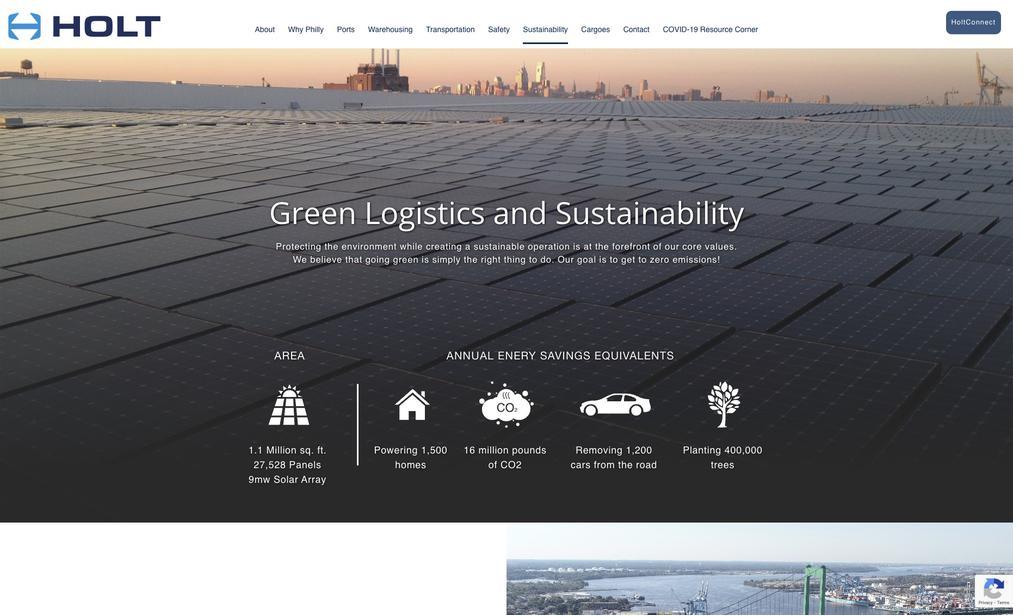 Task type: locate. For each thing, give the bounding box(es) containing it.
of up zero
[[653, 241, 662, 251]]

27,528
[[254, 459, 286, 471]]

emissions!
[[673, 254, 720, 264]]

the right at
[[595, 241, 609, 251]]

holt logistics image
[[8, 0, 161, 46]]

removing
[[576, 444, 623, 456]]

sustainability right safety
[[523, 25, 568, 34]]

green
[[269, 191, 357, 232]]

19
[[690, 25, 698, 34]]

is down 'while'
[[422, 254, 429, 264]]

16 million pounds of co2
[[464, 444, 547, 471]]

corner
[[735, 25, 758, 34]]

3 to from the left
[[638, 254, 647, 264]]

the
[[325, 241, 339, 251], [595, 241, 609, 251], [464, 254, 478, 264], [618, 459, 633, 471]]

trees
[[711, 459, 735, 471]]

0 horizontal spatial to
[[529, 254, 538, 264]]

the inside removing 1,200 cars from the road
[[618, 459, 633, 471]]

1 vertical spatial sustainability
[[555, 191, 744, 232]]

road
[[636, 459, 657, 471]]

our
[[665, 241, 679, 251]]

creating
[[426, 241, 462, 251]]

holtconnect
[[951, 18, 996, 26]]

1 horizontal spatial is
[[573, 241, 581, 251]]

why philly link
[[288, 20, 324, 41]]

pounds
[[512, 444, 547, 456]]

to left do.
[[529, 254, 538, 264]]

is right the goal
[[599, 254, 607, 264]]

protecting
[[276, 241, 322, 251]]

believe
[[310, 254, 342, 264]]

sustainability inside main content
[[555, 191, 744, 232]]

simply
[[432, 254, 461, 264]]

green
[[393, 254, 419, 264]]

to right get
[[638, 254, 647, 264]]

400,000
[[725, 444, 763, 456]]

is
[[573, 241, 581, 251], [422, 254, 429, 264], [599, 254, 607, 264]]

covid-19 resource corner
[[663, 25, 758, 34]]

ports link
[[337, 20, 355, 41]]

1 horizontal spatial of
[[653, 241, 662, 251]]

the up believe
[[325, 241, 339, 251]]

1,200
[[626, 444, 652, 456]]

cargoes link
[[581, 20, 610, 41]]

ft.
[[317, 444, 327, 456]]

1.1
[[248, 444, 263, 456]]

planting
[[683, 444, 721, 456]]

of down million
[[489, 459, 497, 471]]

to left get
[[610, 254, 618, 264]]

safety
[[488, 25, 510, 34]]

of inside the protecting the environment while creating a sustainable operation is at the forefront of our core values. we believe that going green is simply the right thing to do. our goal is to get to zero emissions!
[[653, 241, 662, 251]]

powering
[[374, 444, 418, 456]]

holtconnect button
[[946, 11, 1001, 34]]

the down a
[[464, 254, 478, 264]]

sustainable
[[474, 241, 525, 251]]

0 vertical spatial of
[[653, 241, 662, 251]]

of inside 16 million pounds of co2
[[489, 459, 497, 471]]

is left at
[[573, 241, 581, 251]]

equivalents
[[595, 349, 674, 362]]

right
[[481, 254, 501, 264]]

2 to from the left
[[610, 254, 618, 264]]

at
[[584, 241, 592, 251]]

to
[[529, 254, 538, 264], [610, 254, 618, 264], [638, 254, 647, 264]]

about link
[[255, 20, 275, 41]]

array
[[301, 474, 326, 485]]

co2
[[501, 459, 522, 471]]

forefront
[[612, 241, 650, 251]]

savings
[[540, 349, 591, 362]]

of
[[653, 241, 662, 251], [489, 459, 497, 471]]

transportation
[[426, 25, 475, 34]]

the down 1,200
[[618, 459, 633, 471]]

sustainability up forefront
[[555, 191, 744, 232]]

powering 1,500 homes
[[374, 444, 448, 471]]

0 horizontal spatial of
[[489, 459, 497, 471]]

2 horizontal spatial to
[[638, 254, 647, 264]]

1 vertical spatial of
[[489, 459, 497, 471]]

cars
[[571, 459, 591, 471]]

contact link
[[623, 20, 650, 41]]

we
[[293, 254, 307, 264]]

enery
[[498, 349, 536, 362]]

0 horizontal spatial is
[[422, 254, 429, 264]]

safety link
[[488, 20, 510, 41]]

solar
[[274, 474, 298, 485]]

1 horizontal spatial to
[[610, 254, 618, 264]]

sustainability
[[523, 25, 568, 34], [555, 191, 744, 232]]

ports
[[337, 25, 355, 34]]

covid-19 resource corner link
[[663, 13, 758, 41]]



Task type: vqa. For each thing, say whether or not it's contained in the screenshot.
Philly
yes



Task type: describe. For each thing, give the bounding box(es) containing it.
annual enery savings equivalents
[[447, 349, 674, 362]]

do.
[[541, 254, 555, 264]]

why
[[288, 25, 303, 34]]

while
[[400, 241, 423, 251]]

zero
[[650, 254, 670, 264]]

2 horizontal spatial is
[[599, 254, 607, 264]]

million
[[266, 444, 297, 456]]

get
[[621, 254, 635, 264]]

resource
[[700, 25, 733, 34]]

1 to from the left
[[529, 254, 538, 264]]

from
[[594, 459, 615, 471]]

that
[[345, 254, 362, 264]]

thing
[[504, 254, 526, 264]]

going
[[365, 254, 390, 264]]

1.1 million sq. ft. 27,528 panels 9mw solar array
[[248, 444, 327, 485]]

16
[[464, 444, 475, 456]]

values.
[[705, 241, 737, 251]]

green logistics and sustainability main content
[[0, 0, 1013, 615]]

goal
[[577, 254, 596, 264]]

annual
[[447, 349, 494, 362]]

1,500
[[421, 444, 448, 456]]

warehousing
[[368, 25, 413, 34]]

cargoes
[[581, 25, 610, 34]]

and
[[493, 191, 547, 232]]

a
[[465, 241, 471, 251]]

area
[[274, 349, 305, 362]]

holtconnect link
[[856, 5, 1001, 42]]

sq.
[[300, 444, 314, 456]]

why philly
[[288, 25, 324, 34]]

panels
[[289, 459, 321, 471]]

protecting the environment while creating a sustainable operation is at the forefront of our core values. we believe that going green is simply the right thing to do. our goal is to get to zero emissions!
[[276, 241, 737, 264]]

philly
[[305, 25, 324, 34]]

logistics
[[364, 191, 485, 232]]

our
[[558, 254, 574, 264]]

contact
[[623, 25, 650, 34]]

planting 400,000 trees
[[683, 444, 763, 471]]

removing 1,200 cars from the road
[[571, 444, 657, 471]]

0 vertical spatial sustainability
[[523, 25, 568, 34]]

core
[[682, 241, 702, 251]]

operation
[[528, 241, 570, 251]]

transportation link
[[426, 20, 475, 41]]

million
[[479, 444, 509, 456]]

9mw
[[249, 474, 271, 485]]

environment
[[342, 241, 397, 251]]

about
[[255, 25, 275, 34]]

warehousing link
[[368, 20, 413, 41]]

covid-
[[663, 25, 690, 34]]

homes
[[395, 459, 426, 471]]

green logistics and sustainability
[[269, 191, 744, 232]]

sustainability link
[[523, 20, 568, 43]]



